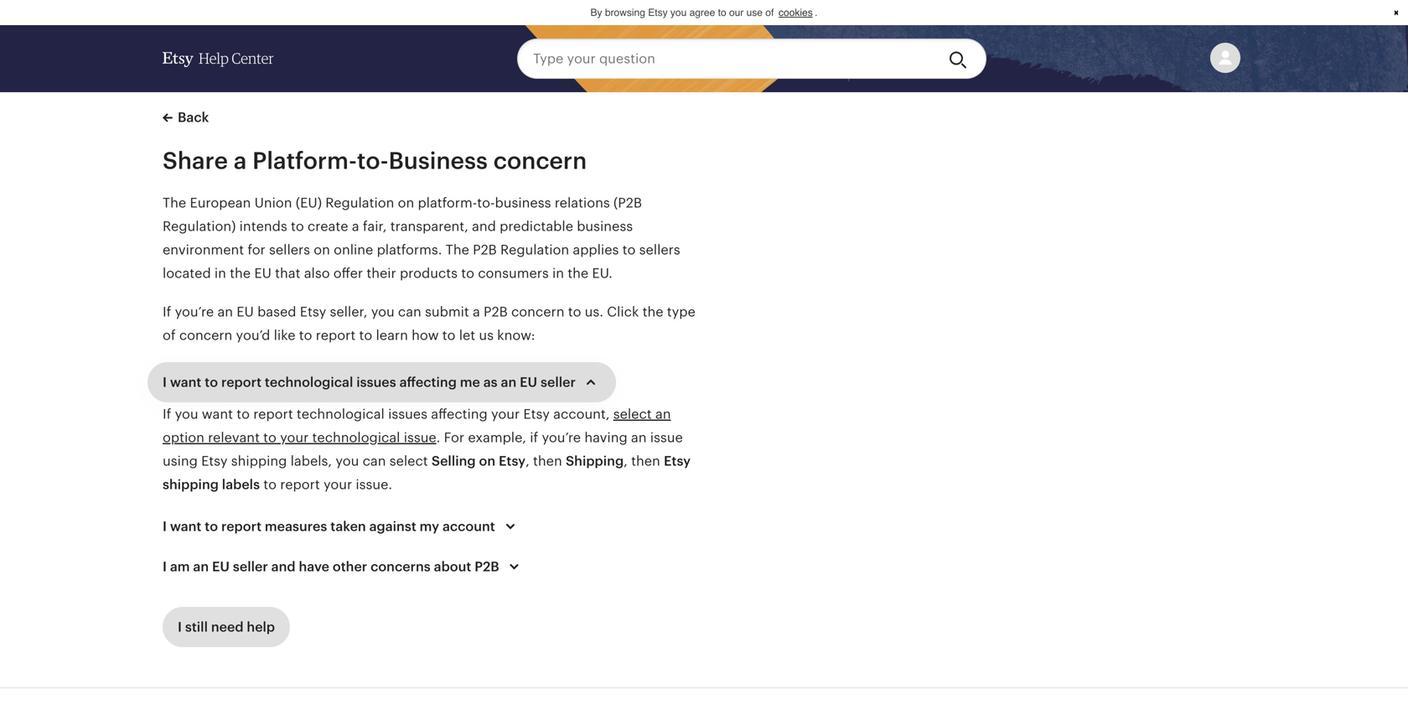 Task type: vqa. For each thing, say whether or not it's contained in the screenshot.
ORDER,
no



Task type: describe. For each thing, give the bounding box(es) containing it.
like
[[274, 328, 296, 343]]

by browsing etsy you agree to our use of cookies .
[[591, 7, 818, 18]]

select an option relevant to your technological issue link
[[163, 407, 671, 445]]

back link
[[163, 107, 209, 127]]

selling
[[432, 454, 476, 469]]

1 in from the left
[[215, 266, 226, 281]]

of inside cookie consent dialog
[[766, 7, 774, 18]]

if for if you're an eu based etsy seller, you can submit a p2b concern to us. click the type of concern you'd like to report to learn how to let us know:
[[163, 304, 171, 319]]

for
[[444, 430, 465, 445]]

issue for technological
[[404, 430, 437, 445]]

i am an eu seller and have other concerns about p2b
[[163, 559, 499, 574]]

etsy image
[[163, 52, 194, 67]]

consumers
[[478, 266, 549, 281]]

2 then from the left
[[631, 454, 661, 469]]

if you want to report technological issues affecting your etsy account,
[[163, 407, 614, 422]]

etsy inside . for example, if you're having an issue using etsy shipping labels, you can select
[[201, 454, 228, 469]]

cookie consent dialog
[[0, 0, 1409, 25]]

seller inside dropdown button
[[233, 559, 268, 574]]

predictable
[[500, 219, 573, 234]]

0 horizontal spatial business
[[495, 195, 551, 210]]

agree
[[690, 7, 715, 18]]

against
[[369, 519, 417, 534]]

seller inside dropdown button
[[541, 375, 576, 390]]

european
[[190, 195, 251, 210]]

share
[[163, 148, 228, 174]]

still
[[185, 620, 208, 635]]

1 vertical spatial technological
[[297, 407, 385, 422]]

(eu)
[[296, 195, 322, 210]]

1 vertical spatial the
[[446, 242, 469, 257]]

products
[[400, 266, 458, 281]]

etsy inside if you're an eu based etsy seller, you can submit a p2b concern to us. click the type of concern you'd like to report to learn how to let us know:
[[300, 304, 326, 319]]

0 vertical spatial a
[[234, 148, 247, 174]]

selling on etsy , then shipping , then
[[432, 454, 664, 469]]

i am an eu seller and have other concerns about p2b button
[[148, 547, 540, 587]]

2 vertical spatial your
[[324, 477, 352, 492]]

let
[[459, 328, 476, 343]]

learn
[[376, 328, 408, 343]]

their
[[367, 266, 396, 281]]

you inside . for example, if you're having an issue using etsy shipping labels, you can select
[[336, 454, 359, 469]]

i want to report technological issues affecting me as an eu seller button
[[148, 362, 616, 402]]

located
[[163, 266, 211, 281]]

0 vertical spatial concern
[[494, 148, 587, 174]]

you'd
[[236, 328, 270, 343]]

and inside i am an eu seller and have other concerns about p2b dropdown button
[[271, 559, 296, 574]]

1 vertical spatial concern
[[511, 304, 565, 319]]

you inside if you're an eu based etsy seller, you can submit a p2b concern to us. click the type of concern you'd like to report to learn how to let us know:
[[371, 304, 395, 319]]

etsy up if
[[524, 407, 550, 422]]

to report your issue.
[[260, 477, 392, 492]]

you up option
[[175, 407, 198, 422]]

1 vertical spatial affecting
[[431, 407, 488, 422]]

i for i am an eu seller and have other concerns about p2b
[[163, 559, 167, 574]]

select inside select an option relevant to your technological issue
[[614, 407, 652, 422]]

etsy inside cookie consent dialog
[[648, 7, 668, 18]]

. for example, if you're having an issue using etsy shipping labels, you can select
[[163, 430, 683, 469]]

2 horizontal spatial your
[[491, 407, 520, 422]]

1 sellers from the left
[[269, 242, 310, 257]]

a inside the european union (eu) regulation on platform-to-business relations (p2b regulation) intends to create a fair, transparent, and predictable business environment for sellers on online platforms. the p2b regulation applies to sellers located in the eu that also offer their products to consumers in the eu.
[[352, 219, 359, 234]]

help center link
[[163, 35, 274, 82]]

1 then from the left
[[533, 454, 562, 469]]

to inside dropdown button
[[205, 375, 218, 390]]

account,
[[554, 407, 610, 422]]

labels,
[[291, 454, 332, 469]]

i still need help
[[178, 620, 275, 635]]

eu inside i want to report technological issues affecting me as an eu seller dropdown button
[[520, 375, 538, 390]]

2 horizontal spatial on
[[479, 454, 496, 469]]

click
[[607, 304, 639, 319]]

issue.
[[356, 477, 392, 492]]

. inside cookie consent dialog
[[815, 7, 818, 18]]

union
[[255, 195, 292, 210]]

business
[[389, 148, 488, 174]]

am
[[170, 559, 190, 574]]

report down labels,
[[280, 477, 320, 492]]

the european union (eu) regulation on platform-to-business relations (p2b regulation) intends to create a fair, transparent, and predictable business environment for sellers on online platforms. the p2b regulation applies to sellers located in the eu that also offer their products to consumers in the eu.
[[163, 195, 681, 281]]

having
[[585, 430, 628, 445]]

your inside select an option relevant to your technological issue
[[280, 430, 309, 445]]

i still need help link
[[163, 607, 290, 647]]

back
[[178, 110, 209, 125]]

issues inside dropdown button
[[357, 375, 396, 390]]

if
[[530, 430, 538, 445]]

online
[[334, 242, 373, 257]]

help
[[199, 50, 229, 67]]

based
[[257, 304, 296, 319]]

an inside select an option relevant to your technological issue
[[656, 407, 671, 422]]

share a platform-to-business concern
[[163, 148, 587, 174]]

0 horizontal spatial regulation
[[326, 195, 394, 210]]

i for i still need help
[[178, 620, 182, 635]]

you're inside if you're an eu based etsy seller, you can submit a p2b concern to us. click the type of concern you'd like to report to learn how to let us know:
[[175, 304, 214, 319]]

concerns
[[371, 559, 431, 574]]

help
[[247, 620, 275, 635]]

shipping inside etsy shipping labels
[[163, 477, 219, 492]]

1 vertical spatial regulation
[[501, 242, 569, 257]]

p2b inside dropdown button
[[475, 559, 499, 574]]

know:
[[497, 328, 535, 343]]

us
[[479, 328, 494, 343]]

account
[[443, 519, 495, 534]]

0 horizontal spatial the
[[230, 266, 251, 281]]

cookies
[[779, 7, 813, 18]]

transparent,
[[390, 219, 469, 234]]

can inside . for example, if you're having an issue using etsy shipping labels, you can select
[[363, 454, 386, 469]]

how
[[412, 328, 439, 343]]

eu inside if you're an eu based etsy seller, you can submit a p2b concern to us. click the type of concern you'd like to report to learn how to let us know:
[[237, 304, 254, 319]]

regulation)
[[163, 219, 236, 234]]

i want to report measures taken against my account
[[163, 519, 495, 534]]

an inside dropdown button
[[501, 375, 517, 390]]

option
[[163, 430, 204, 445]]

as
[[484, 375, 498, 390]]

relations
[[555, 195, 610, 210]]

center
[[232, 50, 274, 67]]

shipping
[[566, 454, 624, 469]]

us.
[[585, 304, 604, 319]]

report inside if you're an eu based etsy seller, you can submit a p2b concern to us. click the type of concern you'd like to report to learn how to let us know:
[[316, 328, 356, 343]]

the inside if you're an eu based etsy seller, you can submit a p2b concern to us. click the type of concern you'd like to report to learn how to let us know:
[[643, 304, 664, 319]]

1 , from the left
[[526, 454, 530, 469]]

my
[[420, 519, 439, 534]]

browsing
[[605, 7, 646, 18]]

a inside if you're an eu based etsy seller, you can submit a p2b concern to us. click the type of concern you'd like to report to learn how to let us know:
[[473, 304, 480, 319]]

for
[[248, 242, 266, 257]]

fair,
[[363, 219, 387, 234]]

report inside dropdown button
[[221, 519, 262, 534]]

by
[[591, 7, 602, 18]]

eu inside the european union (eu) regulation on platform-to-business relations (p2b regulation) intends to create a fair, transparent, and predictable business environment for sellers on online platforms. the p2b regulation applies to sellers located in the eu that also offer their products to consumers in the eu.
[[254, 266, 272, 281]]

example,
[[468, 430, 527, 445]]

an inside dropdown button
[[193, 559, 209, 574]]



Task type: locate. For each thing, give the bounding box(es) containing it.
taken
[[331, 519, 366, 534]]

me
[[460, 375, 480, 390]]

1 issue from the left
[[404, 430, 437, 445]]

that
[[275, 266, 301, 281]]

1 vertical spatial .
[[437, 430, 440, 445]]

to inside dropdown button
[[205, 519, 218, 534]]

the
[[230, 266, 251, 281], [568, 266, 589, 281], [643, 304, 664, 319]]

intends
[[240, 219, 287, 234]]

2 vertical spatial technological
[[312, 430, 400, 445]]

p2b up consumers
[[473, 242, 497, 257]]

if up option
[[163, 407, 171, 422]]

1 vertical spatial shipping
[[163, 477, 219, 492]]

technological down "i want to report technological issues affecting me as an eu seller"
[[297, 407, 385, 422]]

None search field
[[517, 39, 987, 79]]

use
[[747, 7, 763, 18]]

a right 'share'
[[234, 148, 247, 174]]

1 horizontal spatial select
[[614, 407, 652, 422]]

1 horizontal spatial shipping
[[231, 454, 287, 469]]

select inside . for example, if you're having an issue using etsy shipping labels, you can select
[[390, 454, 428, 469]]

on
[[398, 195, 414, 210], [314, 242, 330, 257], [479, 454, 496, 469]]

1 vertical spatial of
[[163, 328, 176, 343]]

of down located
[[163, 328, 176, 343]]

affecting up the for
[[431, 407, 488, 422]]

you're
[[175, 304, 214, 319], [542, 430, 581, 445]]

i inside dropdown button
[[163, 375, 167, 390]]

0 vertical spatial your
[[491, 407, 520, 422]]

can up how
[[398, 304, 422, 319]]

measures
[[265, 519, 327, 534]]

you're up selling on etsy , then shipping , then
[[542, 430, 581, 445]]

1 horizontal spatial and
[[472, 219, 496, 234]]

help center
[[199, 50, 274, 67]]

sellers
[[269, 242, 310, 257], [639, 242, 681, 257]]

(p2b
[[614, 195, 642, 210]]

1 horizontal spatial business
[[577, 219, 633, 234]]

the
[[163, 195, 186, 210], [446, 242, 469, 257]]

0 vertical spatial regulation
[[326, 195, 394, 210]]

i
[[163, 375, 167, 390], [163, 519, 167, 534], [163, 559, 167, 574], [178, 620, 182, 635]]

1 horizontal spatial the
[[568, 266, 589, 281]]

0 horizontal spatial on
[[314, 242, 330, 257]]

i up option
[[163, 375, 167, 390]]

0 horizontal spatial to-
[[357, 148, 389, 174]]

and
[[472, 219, 496, 234], [271, 559, 296, 574]]

issue inside . for example, if you're having an issue using etsy shipping labels, you can select
[[650, 430, 683, 445]]

on down example,
[[479, 454, 496, 469]]

1 horizontal spatial in
[[553, 266, 564, 281]]

an right as
[[501, 375, 517, 390]]

0 horizontal spatial the
[[163, 195, 186, 210]]

. right 'cookies'
[[815, 7, 818, 18]]

technological inside select an option relevant to your technological issue
[[312, 430, 400, 445]]

platform-
[[253, 148, 357, 174]]

affecting inside dropdown button
[[400, 375, 457, 390]]

issues up . for example, if you're having an issue using etsy shipping labels, you can select
[[388, 407, 428, 422]]

have
[[299, 559, 329, 574]]

1 vertical spatial if
[[163, 407, 171, 422]]

1 vertical spatial and
[[271, 559, 296, 574]]

0 vertical spatial to-
[[357, 148, 389, 174]]

Type your question search field
[[517, 39, 936, 79]]

eu right as
[[520, 375, 538, 390]]

0 horizontal spatial seller
[[233, 559, 268, 574]]

etsy left seller,
[[300, 304, 326, 319]]

platform-
[[418, 195, 477, 210]]

0 horizontal spatial in
[[215, 266, 226, 281]]

affecting left 'me'
[[400, 375, 457, 390]]

want up option
[[170, 375, 202, 390]]

1 vertical spatial business
[[577, 219, 633, 234]]

your
[[491, 407, 520, 422], [280, 430, 309, 445], [324, 477, 352, 492]]

environment
[[163, 242, 244, 257]]

select an option relevant to your technological issue
[[163, 407, 671, 445]]

want inside dropdown button
[[170, 375, 202, 390]]

business
[[495, 195, 551, 210], [577, 219, 633, 234]]

0 horizontal spatial can
[[363, 454, 386, 469]]

want up am
[[170, 519, 202, 534]]

a left fair,
[[352, 219, 359, 234]]

issue
[[404, 430, 437, 445], [650, 430, 683, 445]]

issue inside select an option relevant to your technological issue
[[404, 430, 437, 445]]

2 sellers from the left
[[639, 242, 681, 257]]

you up to report your issue.
[[336, 454, 359, 469]]

etsy down example,
[[499, 454, 526, 469]]

. left the for
[[437, 430, 440, 445]]

0 vertical spatial select
[[614, 407, 652, 422]]

1 vertical spatial issues
[[388, 407, 428, 422]]

offer
[[334, 266, 363, 281]]

you left agree
[[671, 7, 687, 18]]

report down seller,
[[316, 328, 356, 343]]

eu up you'd
[[237, 304, 254, 319]]

0 vertical spatial and
[[472, 219, 496, 234]]

0 horizontal spatial select
[[390, 454, 428, 469]]

create
[[308, 219, 348, 234]]

1 vertical spatial you're
[[542, 430, 581, 445]]

concern up the relations
[[494, 148, 587, 174]]

etsy shipping labels
[[163, 454, 691, 492]]

2 horizontal spatial a
[[473, 304, 480, 319]]

0 horizontal spatial issue
[[404, 430, 437, 445]]

2 vertical spatial p2b
[[475, 559, 499, 574]]

select up having
[[614, 407, 652, 422]]

the left 'type'
[[643, 304, 664, 319]]

other
[[333, 559, 367, 574]]

to-
[[357, 148, 389, 174], [477, 195, 495, 210]]

1 horizontal spatial to-
[[477, 195, 495, 210]]

your up labels,
[[280, 430, 309, 445]]

1 horizontal spatial you're
[[542, 430, 581, 445]]

0 vertical spatial you're
[[175, 304, 214, 319]]

0 horizontal spatial shipping
[[163, 477, 219, 492]]

etsy right shipping on the left bottom of page
[[664, 454, 691, 469]]

0 vertical spatial .
[[815, 7, 818, 18]]

report up relevant
[[253, 407, 293, 422]]

0 vertical spatial technological
[[265, 375, 353, 390]]

then down if
[[533, 454, 562, 469]]

1 horizontal spatial your
[[324, 477, 352, 492]]

of inside if you're an eu based etsy seller, you can submit a p2b concern to us. click the type of concern you'd like to report to learn how to let us know:
[[163, 328, 176, 343]]

report down labels
[[221, 519, 262, 534]]

0 horizontal spatial .
[[437, 430, 440, 445]]

0 vertical spatial can
[[398, 304, 422, 319]]

i left still
[[178, 620, 182, 635]]

labels
[[222, 477, 260, 492]]

p2b inside the european union (eu) regulation on platform-to-business relations (p2b regulation) intends to create a fair, transparent, and predictable business environment for sellers on online platforms. the p2b regulation applies to sellers located in the eu that also offer their products to consumers in the eu.
[[473, 242, 497, 257]]

submit
[[425, 304, 469, 319]]

0 vertical spatial of
[[766, 7, 774, 18]]

affecting
[[400, 375, 457, 390], [431, 407, 488, 422]]

0 horizontal spatial of
[[163, 328, 176, 343]]

an right account,
[[656, 407, 671, 422]]

on up transparent,
[[398, 195, 414, 210]]

if for if you want to report technological issues affecting your etsy account,
[[163, 407, 171, 422]]

1 horizontal spatial a
[[352, 219, 359, 234]]

report inside dropdown button
[[221, 375, 262, 390]]

0 horizontal spatial ,
[[526, 454, 530, 469]]

technological down like
[[265, 375, 353, 390]]

the up regulation)
[[163, 195, 186, 210]]

platforms.
[[377, 242, 442, 257]]

0 vertical spatial shipping
[[231, 454, 287, 469]]

1 vertical spatial want
[[202, 407, 233, 422]]

want for i want to report technological issues affecting me as an eu seller
[[170, 375, 202, 390]]

1 horizontal spatial of
[[766, 7, 774, 18]]

regulation up fair,
[[326, 195, 394, 210]]

want inside dropdown button
[[170, 519, 202, 534]]

the down for
[[230, 266, 251, 281]]

to inside cookie consent dialog
[[718, 7, 727, 18]]

to- down business
[[477, 195, 495, 210]]

0 vertical spatial the
[[163, 195, 186, 210]]

etsy
[[648, 7, 668, 18], [300, 304, 326, 319], [524, 407, 550, 422], [201, 454, 228, 469], [499, 454, 526, 469], [664, 454, 691, 469]]

1 horizontal spatial ,
[[624, 454, 628, 469]]

2 vertical spatial on
[[479, 454, 496, 469]]

your up example,
[[491, 407, 520, 422]]

1 vertical spatial on
[[314, 242, 330, 257]]

p2b up us
[[484, 304, 508, 319]]

eu
[[254, 266, 272, 281], [237, 304, 254, 319], [520, 375, 538, 390], [212, 559, 230, 574]]

want up relevant
[[202, 407, 233, 422]]

0 vertical spatial seller
[[541, 375, 576, 390]]

1 horizontal spatial can
[[398, 304, 422, 319]]

you up learn
[[371, 304, 395, 319]]

2 , from the left
[[624, 454, 628, 469]]

eu down for
[[254, 266, 272, 281]]

about
[[434, 559, 471, 574]]

an
[[218, 304, 233, 319], [501, 375, 517, 390], [656, 407, 671, 422], [631, 430, 647, 445], [193, 559, 209, 574]]

1 horizontal spatial on
[[398, 195, 414, 210]]

2 vertical spatial a
[[473, 304, 480, 319]]

i left am
[[163, 559, 167, 574]]

an right am
[[193, 559, 209, 574]]

then
[[533, 454, 562, 469], [631, 454, 661, 469]]

0 vertical spatial affecting
[[400, 375, 457, 390]]

a up let at the left top
[[473, 304, 480, 319]]

1 vertical spatial your
[[280, 430, 309, 445]]

regulation down predictable
[[501, 242, 569, 257]]

and down the platform- on the top
[[472, 219, 496, 234]]

p2b right about
[[475, 559, 499, 574]]

shipping down using
[[163, 477, 219, 492]]

you inside cookie consent dialog
[[671, 7, 687, 18]]

,
[[526, 454, 530, 469], [624, 454, 628, 469]]

0 horizontal spatial sellers
[[269, 242, 310, 257]]

shipping
[[231, 454, 287, 469], [163, 477, 219, 492]]

0 horizontal spatial a
[[234, 148, 247, 174]]

1 vertical spatial to-
[[477, 195, 495, 210]]

an inside . for example, if you're having an issue using etsy shipping labels, you can select
[[631, 430, 647, 445]]

technological
[[265, 375, 353, 390], [297, 407, 385, 422], [312, 430, 400, 445]]

your down labels,
[[324, 477, 352, 492]]

the left eu.
[[568, 266, 589, 281]]

1 if from the top
[[163, 304, 171, 319]]

2 issue from the left
[[650, 430, 683, 445]]

etsy right browsing
[[648, 7, 668, 18]]

2 horizontal spatial the
[[643, 304, 664, 319]]

an left based
[[218, 304, 233, 319]]

if
[[163, 304, 171, 319], [163, 407, 171, 422]]

i want to report technological issues affecting me as an eu seller
[[163, 375, 576, 390]]

shipping up labels
[[231, 454, 287, 469]]

issue for an
[[650, 430, 683, 445]]

sellers up that
[[269, 242, 310, 257]]

eu right am
[[212, 559, 230, 574]]

issues
[[357, 375, 396, 390], [388, 407, 428, 422]]

cookies link
[[777, 5, 815, 20]]

1 horizontal spatial .
[[815, 7, 818, 18]]

shipping inside . for example, if you're having an issue using etsy shipping labels, you can select
[[231, 454, 287, 469]]

technological inside dropdown button
[[265, 375, 353, 390]]

0 horizontal spatial you're
[[175, 304, 214, 319]]

eu.
[[592, 266, 613, 281]]

business up the 'applies'
[[577, 219, 633, 234]]

issue left the for
[[404, 430, 437, 445]]

0 horizontal spatial then
[[533, 454, 562, 469]]

0 vertical spatial on
[[398, 195, 414, 210]]

i for i want to report measures taken against my account
[[163, 519, 167, 534]]

in left eu.
[[553, 266, 564, 281]]

0 vertical spatial if
[[163, 304, 171, 319]]

0 vertical spatial p2b
[[473, 242, 497, 257]]

the down transparent,
[[446, 242, 469, 257]]

on up "also"
[[314, 242, 330, 257]]

in down 'environment'
[[215, 266, 226, 281]]

2 if from the top
[[163, 407, 171, 422]]

a
[[234, 148, 247, 174], [352, 219, 359, 234], [473, 304, 480, 319]]

select down select an option relevant to your technological issue link
[[390, 454, 428, 469]]

. inside . for example, if you're having an issue using etsy shipping labels, you can select
[[437, 430, 440, 445]]

can inside if you're an eu based etsy seller, you can submit a p2b concern to us. click the type of concern you'd like to report to learn how to let us know:
[[398, 304, 422, 319]]

2 vertical spatial want
[[170, 519, 202, 534]]

to- up fair,
[[357, 148, 389, 174]]

business up predictable
[[495, 195, 551, 210]]

1 vertical spatial p2b
[[484, 304, 508, 319]]

1 horizontal spatial seller
[[541, 375, 576, 390]]

1 vertical spatial seller
[[233, 559, 268, 574]]

0 vertical spatial business
[[495, 195, 551, 210]]

1 vertical spatial select
[[390, 454, 428, 469]]

of right use
[[766, 7, 774, 18]]

, down example,
[[526, 454, 530, 469]]

etsy down relevant
[[201, 454, 228, 469]]

you're down located
[[175, 304, 214, 319]]

p2b inside if you're an eu based etsy seller, you can submit a p2b concern to us. click the type of concern you'd like to report to learn how to let us know:
[[484, 304, 508, 319]]

seller,
[[330, 304, 368, 319]]

issue right having
[[650, 430, 683, 445]]

etsy inside etsy shipping labels
[[664, 454, 691, 469]]

also
[[304, 266, 330, 281]]

regulation
[[326, 195, 394, 210], [501, 242, 569, 257]]

in
[[215, 266, 226, 281], [553, 266, 564, 281]]

technological down if you want to report technological issues affecting your etsy account,
[[312, 430, 400, 445]]

0 vertical spatial want
[[170, 375, 202, 390]]

2 in from the left
[[553, 266, 564, 281]]

, down having
[[624, 454, 628, 469]]

concern left you'd
[[179, 328, 233, 343]]

0 horizontal spatial and
[[271, 559, 296, 574]]

report down you'd
[[221, 375, 262, 390]]

if inside if you're an eu based etsy seller, you can submit a p2b concern to us. click the type of concern you'd like to report to learn how to let us know:
[[163, 304, 171, 319]]

concern up know:
[[511, 304, 565, 319]]

our
[[729, 7, 744, 18]]

i for i want to report technological issues affecting me as an eu seller
[[163, 375, 167, 390]]

1 horizontal spatial sellers
[[639, 242, 681, 257]]

report
[[316, 328, 356, 343], [221, 375, 262, 390], [253, 407, 293, 422], [280, 477, 320, 492], [221, 519, 262, 534]]

1 horizontal spatial regulation
[[501, 242, 569, 257]]

1 vertical spatial a
[[352, 219, 359, 234]]

1 horizontal spatial then
[[631, 454, 661, 469]]

using
[[163, 454, 198, 469]]

relevant
[[208, 430, 260, 445]]

2 vertical spatial concern
[[179, 328, 233, 343]]

1 horizontal spatial issue
[[650, 430, 683, 445]]

and inside the european union (eu) regulation on platform-to-business relations (p2b regulation) intends to create a fair, transparent, and predictable business environment for sellers on online platforms. the p2b regulation applies to sellers located in the eu that also offer their products to consumers in the eu.
[[472, 219, 496, 234]]

issues up if you want to report technological issues affecting your etsy account,
[[357, 375, 396, 390]]

to- inside the european union (eu) regulation on platform-to-business relations (p2b regulation) intends to create a fair, transparent, and predictable business environment for sellers on online platforms. the p2b regulation applies to sellers located in the eu that also offer their products to consumers in the eu.
[[477, 195, 495, 210]]

need
[[211, 620, 244, 635]]

you're inside . for example, if you're having an issue using etsy shipping labels, you can select
[[542, 430, 581, 445]]

an inside if you're an eu based etsy seller, you can submit a p2b concern to us. click the type of concern you'd like to report to learn how to let us know:
[[218, 304, 233, 319]]

i want to report measures taken against my account button
[[148, 506, 536, 547]]

select
[[614, 407, 652, 422], [390, 454, 428, 469]]

type
[[667, 304, 696, 319]]

to inside select an option relevant to your technological issue
[[263, 430, 277, 445]]

then right shipping on the left bottom of page
[[631, 454, 661, 469]]

can up issue.
[[363, 454, 386, 469]]

i down using
[[163, 519, 167, 534]]

1 vertical spatial can
[[363, 454, 386, 469]]

want for i want to report measures taken against my account
[[170, 519, 202, 534]]

if down located
[[163, 304, 171, 319]]

an right having
[[631, 430, 647, 445]]

and left have
[[271, 559, 296, 574]]

seller up account,
[[541, 375, 576, 390]]

seller down measures
[[233, 559, 268, 574]]

0 vertical spatial issues
[[357, 375, 396, 390]]

applies
[[573, 242, 619, 257]]

eu inside i am an eu seller and have other concerns about p2b dropdown button
[[212, 559, 230, 574]]

sellers down (p2b
[[639, 242, 681, 257]]

1 horizontal spatial the
[[446, 242, 469, 257]]

if you're an eu based etsy seller, you can submit a p2b concern to us. click the type of concern you'd like to report to learn how to let us know:
[[163, 304, 696, 343]]

0 horizontal spatial your
[[280, 430, 309, 445]]



